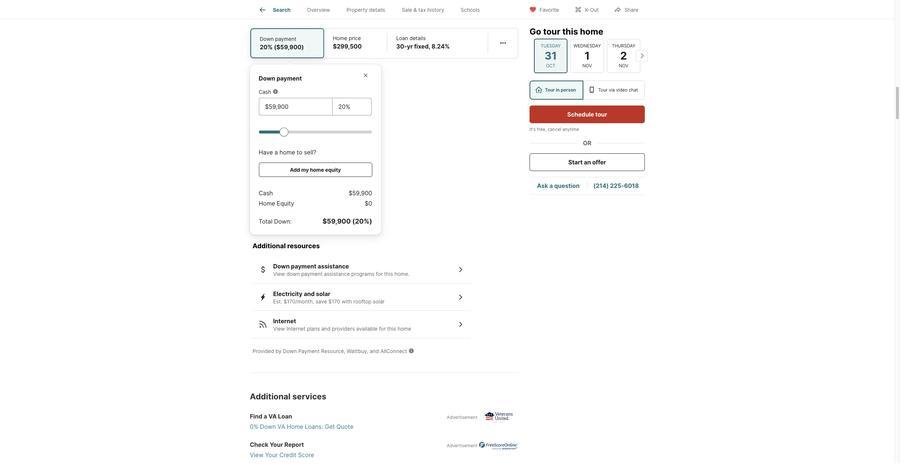 Task type: locate. For each thing, give the bounding box(es) containing it.
tour in person
[[545, 87, 576, 93]]

1 vertical spatial va
[[278, 424, 285, 431]]

view inside check your report view your credit score
[[250, 452, 264, 459]]

services
[[292, 392, 326, 402]]

start an offer
[[568, 159, 606, 166]]

loans:
[[305, 424, 323, 431]]

0 vertical spatial cash
[[259, 89, 271, 95]]

this inside internet view internet plans and providers available for this home
[[387, 326, 396, 332]]

1 vertical spatial a
[[549, 183, 553, 190]]

0 vertical spatial tour
[[543, 27, 560, 37]]

view
[[273, 271, 285, 277], [273, 326, 285, 332], [250, 452, 264, 459]]

your up credit on the bottom of page
[[270, 442, 283, 449]]

a right have
[[275, 149, 278, 156]]

1 horizontal spatial tour
[[598, 87, 608, 93]]

0 horizontal spatial home
[[259, 200, 275, 207]]

details for loan details 30-yr fixed, 8.24%
[[410, 35, 426, 41]]

a right ask
[[549, 183, 553, 190]]

0 vertical spatial va
[[269, 413, 277, 421]]

out
[[590, 6, 599, 13]]

None button
[[534, 39, 568, 73], [570, 39, 604, 73], [607, 39, 640, 73], [534, 39, 568, 73], [570, 39, 604, 73], [607, 39, 640, 73]]

down down 20% on the top left of the page
[[259, 75, 275, 82]]

home
[[333, 35, 347, 41], [259, 200, 275, 207], [287, 424, 303, 431]]

down payment 20% ($59,900)
[[260, 36, 304, 51]]

payment up down
[[291, 263, 316, 270]]

1 vertical spatial advertisement
[[447, 443, 478, 449]]

0 vertical spatial internet
[[273, 318, 296, 325]]

0 vertical spatial solar
[[316, 291, 330, 298]]

1 horizontal spatial and
[[322, 326, 331, 332]]

1 nov from the left
[[582, 63, 592, 69]]

add my home equity
[[290, 167, 341, 173]]

payment inside $59,900 (20%) tooltip
[[277, 75, 302, 82]]

$59,900 left the (20%)
[[323, 218, 351, 225]]

tuesday
[[541, 43, 561, 49]]

down up 20% on the top left of the page
[[260, 36, 274, 42]]

0 vertical spatial and
[[304, 291, 315, 298]]

your
[[270, 442, 283, 449], [265, 452, 278, 459]]

0 horizontal spatial nov
[[582, 63, 592, 69]]

view inside internet view internet plans and providers available for this home
[[273, 326, 285, 332]]

home up $299,500
[[333, 35, 347, 41]]

payment inside down payment 20% ($59,900)
[[275, 36, 296, 42]]

credit
[[279, 452, 296, 459]]

home for home equity
[[259, 200, 275, 207]]

nov down 2
[[619, 63, 628, 69]]

none text field inside $59,900 (20%) tooltip
[[265, 102, 326, 111]]

loan down additional services
[[278, 413, 292, 421]]

(214) 225-6018
[[593, 183, 639, 190]]

tab list
[[250, 0, 494, 19]]

$59,900 for $59,900
[[349, 190, 372, 197]]

insurance
[[299, 8, 326, 15]]

favorite button
[[523, 2, 565, 17]]

view up "by"
[[273, 326, 285, 332]]

sell?
[[304, 149, 316, 156]]

home up total
[[259, 200, 275, 207]]

wednesday 1 nov
[[574, 43, 601, 69]]

home right my in the left of the page
[[310, 167, 324, 173]]

advertisement for find a va loan 0% down va home loans: get quote
[[447, 415, 478, 421]]

details inside property details tab
[[369, 7, 385, 13]]

tour
[[543, 27, 560, 37], [595, 111, 607, 118]]

this inside down payment assistance view down payment assistance programs for this home.
[[384, 271, 393, 277]]

2 horizontal spatial and
[[370, 348, 379, 355]]

cash down down payment
[[259, 89, 271, 95]]

additional down total
[[253, 242, 286, 250]]

and right plans
[[322, 326, 331, 332]]

2 vertical spatial home
[[287, 424, 303, 431]]

loan
[[396, 35, 408, 41], [278, 413, 292, 421]]

fixed,
[[414, 43, 430, 50]]

home inside button
[[310, 167, 324, 173]]

0 horizontal spatial details
[[369, 7, 385, 13]]

home.
[[395, 271, 410, 277]]

advertisement
[[447, 415, 478, 421], [447, 443, 478, 449]]

search link
[[258, 6, 291, 14]]

1 vertical spatial details
[[410, 35, 426, 41]]

electricity
[[273, 291, 303, 298]]

down up down
[[273, 263, 290, 270]]

home inside find a va loan 0% down va home loans: get quote
[[287, 424, 303, 431]]

home inside home price $299,500
[[333, 35, 347, 41]]

None text field
[[265, 102, 326, 111]]

internet
[[273, 318, 296, 325], [287, 326, 306, 332]]

down right 0% at the left
[[260, 424, 276, 431]]

0 vertical spatial details
[[369, 7, 385, 13]]

1 vertical spatial and
[[322, 326, 331, 332]]

down payment
[[259, 75, 302, 82]]

this up wednesday on the right of page
[[562, 27, 578, 37]]

home up allconnect
[[398, 326, 411, 332]]

tour up 'tuesday'
[[543, 27, 560, 37]]

0 vertical spatial loan
[[396, 35, 408, 41]]

home for home price $299,500
[[333, 35, 347, 41]]

tour via video chat
[[598, 87, 638, 93]]

1 vertical spatial tour
[[595, 111, 607, 118]]

my
[[301, 167, 309, 173]]

1 vertical spatial loan
[[278, 413, 292, 421]]

va right find
[[269, 413, 277, 421]]

0 vertical spatial additional
[[253, 242, 286, 250]]

0 vertical spatial this
[[562, 27, 578, 37]]

view inside down payment assistance view down payment assistance programs for this home.
[[273, 271, 285, 277]]

provided by down payment resource, wattbuy, and allconnect
[[253, 348, 407, 355]]

1 advertisement from the top
[[447, 415, 478, 421]]

1 vertical spatial solar
[[373, 299, 385, 305]]

nov
[[582, 63, 592, 69], [619, 63, 628, 69]]

solar up save
[[316, 291, 330, 298]]

1 vertical spatial additional
[[250, 392, 291, 402]]

down inside down payment assistance view down payment assistance programs for this home.
[[273, 263, 290, 270]]

for right the available
[[379, 326, 386, 332]]

1 vertical spatial $59,900
[[323, 218, 351, 225]]

go tour this home
[[530, 27, 603, 37]]

tour inside button
[[595, 111, 607, 118]]

2 vertical spatial view
[[250, 452, 264, 459]]

0 horizontal spatial a
[[264, 413, 267, 421]]

a for question
[[549, 183, 553, 190]]

nov down 1
[[582, 63, 592, 69]]

property details tab
[[338, 1, 394, 19]]

schools
[[461, 7, 480, 13]]

homeowners' insurance link
[[259, 8, 326, 15]]

2 horizontal spatial a
[[549, 183, 553, 190]]

1 horizontal spatial loan
[[396, 35, 408, 41]]

tour for tour in person
[[545, 87, 555, 93]]

ask a question link
[[537, 183, 580, 190]]

2 vertical spatial a
[[264, 413, 267, 421]]

0 horizontal spatial loan
[[278, 413, 292, 421]]

$59,900 up $0
[[349, 190, 372, 197]]

down:
[[274, 218, 292, 225]]

home equity
[[259, 200, 294, 207]]

down inside $59,900 (20%) tooltip
[[259, 75, 275, 82]]

1 horizontal spatial tour
[[595, 111, 607, 118]]

find
[[250, 413, 262, 421]]

internet left plans
[[287, 326, 306, 332]]

down
[[287, 271, 300, 277]]

1 vertical spatial for
[[379, 326, 386, 332]]

0 horizontal spatial va
[[269, 413, 277, 421]]

oct
[[546, 63, 555, 69]]

2
[[620, 49, 627, 62]]

view down the check
[[250, 452, 264, 459]]

1 vertical spatial home
[[259, 200, 275, 207]]

payment up the ($59,900)
[[275, 36, 296, 42]]

0 horizontal spatial and
[[304, 291, 315, 298]]

for
[[376, 271, 383, 277], [379, 326, 386, 332]]

home inside internet view internet plans and providers available for this home
[[398, 326, 411, 332]]

cash up home equity
[[259, 190, 273, 197]]

this
[[562, 27, 578, 37], [384, 271, 393, 277], [387, 326, 396, 332]]

va up report
[[278, 424, 285, 431]]

$59,900 for $59,900 (20%)
[[323, 218, 351, 225]]

2 nov from the left
[[619, 63, 628, 69]]

1 horizontal spatial nov
[[619, 63, 628, 69]]

allconnect
[[381, 348, 407, 355]]

0 vertical spatial home
[[333, 35, 347, 41]]

list box containing tour in person
[[530, 81, 645, 100]]

1 horizontal spatial details
[[410, 35, 426, 41]]

home up report
[[287, 424, 303, 431]]

internet view internet plans and providers available for this home
[[273, 318, 411, 332]]

a right find
[[264, 413, 267, 421]]

cash
[[259, 89, 271, 95], [259, 190, 273, 197]]

0 vertical spatial a
[[275, 149, 278, 156]]

tab list containing search
[[250, 0, 494, 19]]

tour right schedule
[[595, 111, 607, 118]]

a for home
[[275, 149, 278, 156]]

2 horizontal spatial home
[[333, 35, 347, 41]]

0 vertical spatial $59,900
[[349, 190, 372, 197]]

down for down payment 20% ($59,900)
[[260, 36, 274, 42]]

2 tour from the left
[[598, 87, 608, 93]]

for right the programs
[[376, 271, 383, 277]]

for inside down payment assistance view down payment assistance programs for this home.
[[376, 271, 383, 277]]

score
[[298, 452, 314, 459]]

0 horizontal spatial tour
[[545, 87, 555, 93]]

$0
[[365, 200, 372, 207]]

1 cash from the top
[[259, 89, 271, 95]]

history
[[428, 7, 444, 13]]

nov for 2
[[619, 63, 628, 69]]

view left down
[[273, 271, 285, 277]]

additional for additional services
[[250, 392, 291, 402]]

a inside $59,900 (20%) tooltip
[[275, 149, 278, 156]]

payment for down payment assistance view down payment assistance programs for this home.
[[291, 263, 316, 270]]

and up $170/month,
[[304, 291, 315, 298]]

your down the check
[[265, 452, 278, 459]]

and right wattbuy,
[[370, 348, 379, 355]]

home up wednesday on the right of page
[[580, 27, 603, 37]]

a inside find a va loan 0% down va home loans: get quote
[[264, 413, 267, 421]]

down
[[260, 36, 274, 42], [259, 75, 275, 82], [273, 263, 290, 270], [283, 348, 297, 355], [260, 424, 276, 431]]

and inside internet view internet plans and providers available for this home
[[322, 326, 331, 332]]

next image
[[636, 50, 648, 62]]

1 vertical spatial cash
[[259, 190, 273, 197]]

rooftop
[[354, 299, 372, 305]]

thursday 2 nov
[[612, 43, 636, 69]]

est.
[[273, 299, 282, 305]]

1 tour from the left
[[545, 87, 555, 93]]

this up allconnect
[[387, 326, 396, 332]]

home
[[580, 27, 603, 37], [280, 149, 295, 156], [310, 167, 324, 173], [398, 326, 411, 332]]

2 advertisement from the top
[[447, 443, 478, 449]]

1 vertical spatial view
[[273, 326, 285, 332]]

x-out button
[[568, 2, 605, 17]]

2 vertical spatial this
[[387, 326, 396, 332]]

x-
[[585, 6, 590, 13]]

down for down payment
[[259, 75, 275, 82]]

start
[[568, 159, 583, 166]]

solar right rooftop at the bottom left of the page
[[373, 299, 385, 305]]

details inside 'loan details 30-yr fixed, 8.24%'
[[410, 35, 426, 41]]

loan up 30-
[[396, 35, 408, 41]]

internet down est.
[[273, 318, 296, 325]]

1 horizontal spatial home
[[287, 424, 303, 431]]

0 vertical spatial assistance
[[318, 263, 349, 270]]

and inside electricity and solar est. $170/month, save                  $170 with rooftop solar
[[304, 291, 315, 298]]

overview tab
[[299, 1, 338, 19]]

1 vertical spatial internet
[[287, 326, 306, 332]]

quote
[[337, 424, 354, 431]]

check your report view your credit score
[[250, 442, 314, 459]]

equity
[[325, 167, 341, 173]]

1 horizontal spatial a
[[275, 149, 278, 156]]

($59,900)
[[274, 43, 304, 51]]

tour left the in on the right of the page
[[545, 87, 555, 93]]

0 vertical spatial for
[[376, 271, 383, 277]]

0 horizontal spatial tour
[[543, 27, 560, 37]]

payment down the ($59,900)
[[277, 75, 302, 82]]

schedule tour
[[567, 111, 607, 118]]

share
[[625, 6, 639, 13]]

add
[[290, 167, 300, 173]]

home inside $59,900 (20%) tooltip
[[259, 200, 275, 207]]

1 vertical spatial this
[[384, 271, 393, 277]]

programs
[[351, 271, 375, 277]]

additional up find
[[250, 392, 291, 402]]

view your credit score link
[[250, 451, 523, 460]]

nov inside the wednesday 1 nov
[[582, 63, 592, 69]]

va
[[269, 413, 277, 421], [278, 424, 285, 431]]

overview
[[307, 7, 330, 13]]

$299,500
[[333, 43, 362, 50]]

check
[[250, 442, 268, 449]]

additional for additional resources
[[253, 242, 286, 250]]

list box
[[530, 81, 645, 100]]

tour for go
[[543, 27, 560, 37]]

additional resources
[[253, 242, 320, 250]]

None text field
[[338, 102, 366, 111]]

tour for schedule
[[595, 111, 607, 118]]

details up the "fixed,"
[[410, 35, 426, 41]]

tour for tour via video chat
[[598, 87, 608, 93]]

view for check
[[250, 452, 264, 459]]

tour left the via
[[598, 87, 608, 93]]

a for va
[[264, 413, 267, 421]]

nov inside 'thursday 2 nov'
[[619, 63, 628, 69]]

down inside down payment 20% ($59,900)
[[260, 36, 274, 42]]

video
[[616, 87, 628, 93]]

this left home.
[[384, 271, 393, 277]]

details right property
[[369, 7, 385, 13]]

0 vertical spatial view
[[273, 271, 285, 277]]

0 vertical spatial advertisement
[[447, 415, 478, 421]]



Task type: describe. For each thing, give the bounding box(es) containing it.
(214) 225-6018 link
[[593, 183, 639, 190]]

loan inside find a va loan 0% down va home loans: get quote
[[278, 413, 292, 421]]

plans
[[307, 326, 320, 332]]

resources
[[287, 242, 320, 250]]

$170/month,
[[284, 299, 314, 305]]

start an offer button
[[530, 154, 645, 171]]

&
[[414, 7, 417, 13]]

find a va loan 0% down va home loans: get quote
[[250, 413, 354, 431]]

report
[[285, 442, 304, 449]]

tour in person option
[[530, 81, 583, 100]]

cancel
[[548, 127, 561, 132]]

view for down
[[273, 271, 285, 277]]

sale & tax history
[[402, 7, 444, 13]]

total
[[259, 218, 272, 225]]

offer
[[592, 159, 606, 166]]

0 vertical spatial your
[[270, 442, 283, 449]]

equity
[[277, 200, 294, 207]]

2 vertical spatial and
[[370, 348, 379, 355]]

homeowners' insurance
[[259, 8, 326, 15]]

(214)
[[593, 183, 609, 190]]

it's free, cancel anytime
[[530, 127, 579, 132]]

price
[[349, 35, 361, 41]]

to
[[297, 149, 302, 156]]

wednesday
[[574, 43, 601, 49]]

20%
[[260, 43, 273, 51]]

by
[[276, 348, 282, 355]]

details for property details
[[369, 7, 385, 13]]

31
[[545, 49, 557, 62]]

chat
[[629, 87, 638, 93]]

none text field inside $59,900 (20%) tooltip
[[338, 102, 366, 111]]

go
[[530, 27, 541, 37]]

1 vertical spatial your
[[265, 452, 278, 459]]

get
[[325, 424, 335, 431]]

have a home to sell?
[[259, 149, 316, 156]]

share button
[[608, 2, 645, 17]]

for inside internet view internet plans and providers available for this home
[[379, 326, 386, 332]]

1 vertical spatial assistance
[[324, 271, 350, 277]]

total down:
[[259, 218, 292, 225]]

0 horizontal spatial solar
[[316, 291, 330, 298]]

question
[[554, 183, 580, 190]]

sale
[[402, 7, 412, 13]]

with
[[342, 299, 352, 305]]

available
[[356, 326, 378, 332]]

down right "by"
[[283, 348, 297, 355]]

2 cash from the top
[[259, 190, 273, 197]]

Down Payment Slider range field
[[259, 127, 372, 136]]

via
[[609, 87, 615, 93]]

electricity and solar est. $170/month, save                  $170 with rooftop solar
[[273, 291, 385, 305]]

tour via video chat option
[[583, 81, 645, 100]]

down payment assistance view down payment assistance programs for this home.
[[273, 263, 410, 277]]

loan inside 'loan details 30-yr fixed, 8.24%'
[[396, 35, 408, 41]]

$59,900 (20%) tooltip
[[250, 58, 518, 235]]

loan details 30-yr fixed, 8.24%
[[396, 35, 450, 50]]

(20%)
[[352, 218, 372, 225]]

tax
[[418, 7, 426, 13]]

property details
[[347, 7, 385, 13]]

$220
[[367, 8, 381, 15]]

$170
[[329, 299, 340, 305]]

down for down payment assistance view down payment assistance programs for this home.
[[273, 263, 290, 270]]

6018
[[624, 183, 639, 190]]

down inside find a va loan 0% down va home loans: get quote
[[260, 424, 276, 431]]

1 horizontal spatial va
[[278, 424, 285, 431]]

payment
[[298, 348, 320, 355]]

home left to
[[280, 149, 295, 156]]

advertisement for check your report view your credit score
[[447, 443, 478, 449]]

ask a question
[[537, 183, 580, 190]]

provided
[[253, 348, 274, 355]]

sale & tax history tab
[[394, 1, 453, 19]]

schedule tour button
[[530, 106, 645, 123]]

0%
[[250, 424, 258, 431]]

have
[[259, 149, 273, 156]]

225-
[[610, 183, 624, 190]]

an
[[584, 159, 591, 166]]

8.24%
[[432, 43, 450, 50]]

ask
[[537, 183, 548, 190]]

add my home equity button
[[259, 163, 372, 177]]

it's
[[530, 127, 536, 132]]

person
[[561, 87, 576, 93]]

schools tab
[[453, 1, 488, 19]]

anytime
[[563, 127, 579, 132]]

x-out
[[585, 6, 599, 13]]

1 horizontal spatial solar
[[373, 299, 385, 305]]

providers
[[332, 326, 355, 332]]

payment for down payment 20% ($59,900)
[[275, 36, 296, 42]]

$59,900 (20%)
[[323, 218, 372, 225]]

tuesday 31 oct
[[541, 43, 561, 69]]

30-
[[396, 43, 407, 50]]

payment for down payment
[[277, 75, 302, 82]]

search
[[273, 7, 291, 13]]

payment right down
[[301, 271, 323, 277]]

nov for 1
[[582, 63, 592, 69]]

or
[[583, 140, 591, 147]]



Task type: vqa. For each thing, say whether or not it's contained in the screenshot.
the ON related to my
no



